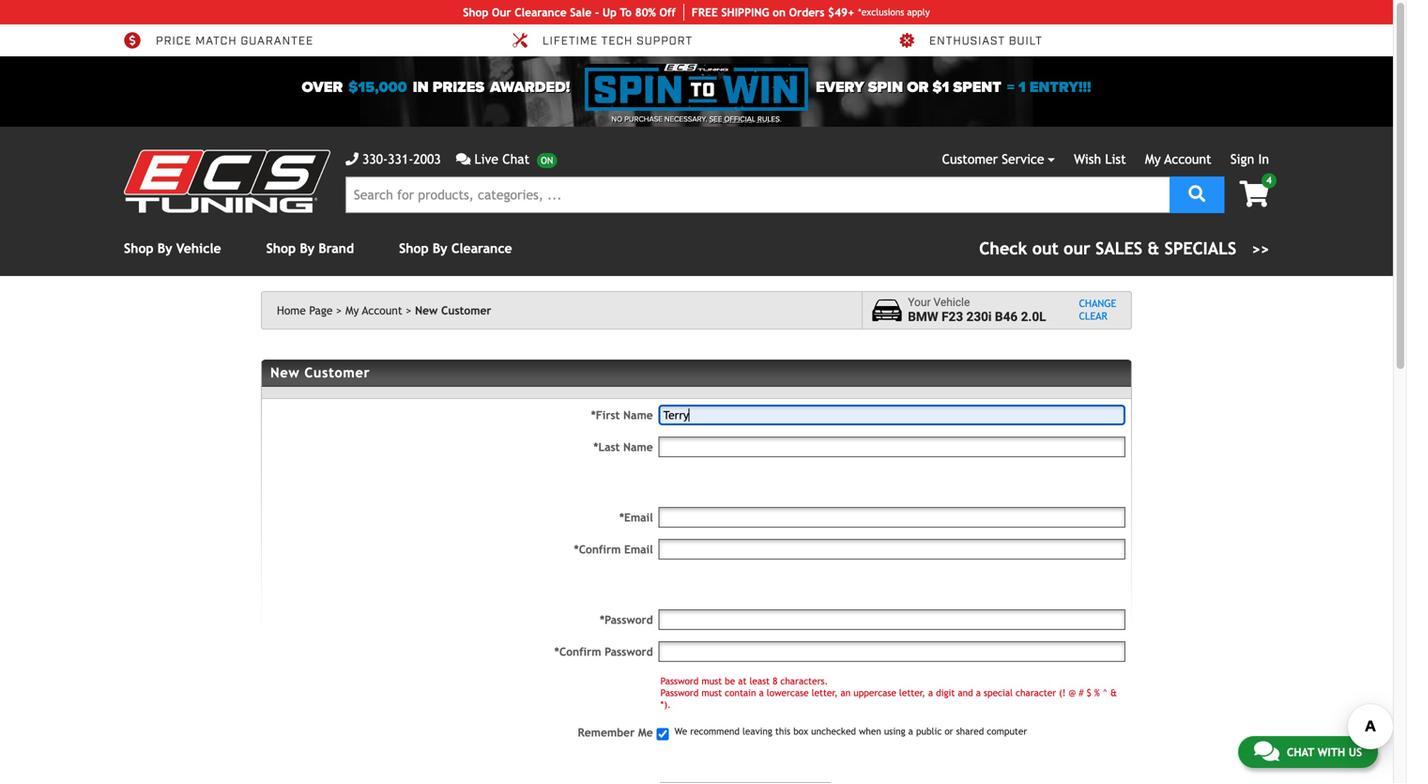 Task type: describe. For each thing, give the bounding box(es) containing it.
wish
[[1075, 152, 1102, 167]]

chat with us
[[1288, 746, 1363, 759]]

f23
[[942, 310, 964, 325]]

live
[[475, 152, 499, 167]]

*exclusions
[[859, 7, 905, 17]]

live chat
[[475, 152, 530, 167]]

$15,000
[[349, 78, 407, 96]]

a right using
[[909, 726, 914, 737]]

we recommend leaving this box unchecked when using a public or shared computer
[[672, 726, 1028, 737]]

computer
[[987, 726, 1028, 737]]

price match guarantee
[[156, 34, 314, 49]]

to
[[620, 6, 632, 19]]

my account for list
[[1146, 152, 1212, 167]]

your
[[908, 296, 931, 309]]

see
[[710, 115, 723, 124]]

your vehicle bmw f23 230i b46 2.0l
[[908, 296, 1047, 325]]

enthusiast
[[930, 34, 1006, 49]]

specials
[[1165, 239, 1237, 258]]

free
[[692, 6, 718, 19]]

shopping cart image
[[1240, 181, 1270, 207]]

least
[[750, 676, 770, 687]]

sales & specials
[[1096, 239, 1237, 258]]

2 vertical spatial password
[[661, 688, 699, 698]]

home page link
[[277, 304, 342, 317]]

2 letter, from the left
[[900, 688, 926, 698]]

sign
[[1231, 152, 1255, 167]]

guarantee
[[241, 34, 314, 49]]

*first
[[591, 409, 620, 422]]

*).
[[661, 699, 671, 710]]

shop for shop our clearance sale - up to 80% off
[[463, 6, 489, 19]]

by for vehicle
[[158, 241, 172, 256]]

comments image
[[456, 153, 471, 166]]

0 horizontal spatial new
[[270, 365, 300, 380]]

shop for shop by brand
[[266, 241, 296, 256]]

search image
[[1189, 186, 1206, 202]]

chat with us link
[[1239, 736, 1379, 768]]

necessary.
[[665, 115, 708, 124]]

*confirm for *confirm password
[[555, 645, 602, 658]]

shop for shop by vehicle
[[124, 241, 154, 256]]

*confirm email
[[574, 543, 653, 556]]

^
[[1103, 688, 1108, 698]]

see official rules link
[[710, 114, 780, 125]]

orders
[[790, 6, 825, 19]]

shop by vehicle
[[124, 241, 221, 256]]

sign in link
[[1231, 152, 1270, 167]]

contain
[[725, 688, 757, 698]]

*password
[[600, 613, 653, 626]]

ship
[[722, 6, 745, 19]]

2.0l
[[1022, 310, 1047, 325]]

*Confirm Password password field
[[659, 642, 1126, 662]]

spent
[[954, 78, 1002, 96]]

an
[[841, 688, 851, 698]]

change link
[[1080, 298, 1117, 310]]

us
[[1349, 746, 1363, 759]]

no
[[612, 115, 623, 124]]

in
[[1259, 152, 1270, 167]]

list
[[1106, 152, 1127, 167]]

match
[[196, 34, 237, 49]]

& inside password must be at least 8 characters. password must contain a lowercase letter, an uppercase letter, a digit and a special character (! @ # $ % ^ & *).
[[1111, 688, 1118, 698]]

lifetime tech support link
[[511, 32, 693, 49]]

prizes
[[433, 78, 485, 96]]

#
[[1079, 688, 1084, 698]]

sale
[[570, 6, 592, 19]]

shop by vehicle link
[[124, 241, 221, 256]]

ecs tuning image
[[124, 150, 331, 213]]

unchecked
[[812, 726, 857, 737]]

customer service button
[[943, 149, 1056, 169]]

box
[[794, 726, 809, 737]]

4
[[1267, 175, 1273, 186]]

off
[[660, 6, 676, 19]]

remember
[[578, 726, 635, 739]]

ecs tuning 'spin to win' contest logo image
[[585, 64, 809, 111]]

330-331-2003
[[363, 152, 441, 167]]

a left digit
[[929, 688, 934, 698]]

price match guarantee link
[[124, 32, 314, 49]]

clear link
[[1080, 310, 1117, 323]]

lifetime tech support
[[543, 34, 693, 49]]

with
[[1318, 746, 1346, 759]]

1 vertical spatial customer
[[442, 304, 492, 317]]

recommend
[[691, 726, 740, 737]]

name for *last name
[[624, 441, 653, 454]]

Remember Me checkbox
[[657, 728, 669, 741]]

apply
[[908, 7, 931, 17]]

a right and
[[977, 688, 981, 698]]

lifetime
[[543, 34, 598, 49]]

customer service
[[943, 152, 1045, 167]]

clear
[[1080, 310, 1108, 322]]

free ship ping on orders $49+ *exclusions apply
[[692, 6, 931, 19]]

my for wish list
[[1146, 152, 1162, 167]]

2003
[[414, 152, 441, 167]]

$49+
[[828, 6, 855, 19]]

email
[[625, 543, 653, 556]]

ping
[[745, 6, 770, 19]]

330-331-2003 link
[[346, 149, 441, 169]]

on
[[773, 6, 786, 19]]

be
[[725, 676, 736, 687]]

sign in
[[1231, 152, 1270, 167]]

by for clearance
[[433, 241, 448, 256]]

public
[[917, 726, 942, 737]]

change
[[1080, 298, 1117, 310]]

official
[[725, 115, 756, 124]]

shop our clearance sale - up to 80% off link
[[463, 4, 685, 21]]

230i
[[967, 310, 992, 325]]

character
[[1016, 688, 1057, 698]]

password must be at least 8 characters. password must contain a lowercase letter, an uppercase letter, a digit and a special character (! @ # $ % ^ & *).
[[661, 676, 1118, 710]]

1 vertical spatial chat
[[1288, 746, 1315, 759]]

clearance for by
[[452, 241, 512, 256]]

1 horizontal spatial new
[[415, 304, 438, 317]]



Task type: vqa. For each thing, say whether or not it's contained in the screenshot.
$49+
yes



Task type: locate. For each thing, give the bounding box(es) containing it.
sales
[[1096, 239, 1143, 258]]

0 horizontal spatial my account
[[346, 304, 403, 317]]

331-
[[388, 152, 414, 167]]

1 horizontal spatial chat
[[1288, 746, 1315, 759]]

my account link up search image
[[1146, 152, 1212, 167]]

lowercase
[[767, 688, 809, 698]]

entry!!!
[[1030, 78, 1092, 96]]

1 horizontal spatial my
[[1146, 152, 1162, 167]]

2 vertical spatial customer
[[305, 365, 370, 380]]

1 vertical spatial new customer
[[270, 365, 370, 380]]

1 vertical spatial my account link
[[346, 304, 412, 317]]

clearance for our
[[515, 6, 567, 19]]

1 horizontal spatial my account link
[[1146, 152, 1212, 167]]

0 vertical spatial vehicle
[[176, 241, 221, 256]]

1 horizontal spatial clearance
[[515, 6, 567, 19]]

1 vertical spatial &
[[1111, 688, 1118, 698]]

my account link for wish list
[[1146, 152, 1212, 167]]

1 vertical spatial account
[[362, 304, 403, 317]]

no purchase necessary. see official rules .
[[612, 115, 782, 124]]

bmw
[[908, 310, 939, 325]]

phone image
[[346, 153, 359, 166]]

330-
[[363, 152, 388, 167]]

by down "2003"
[[433, 241, 448, 256]]

1 vertical spatial must
[[702, 688, 722, 698]]

1 horizontal spatial account
[[1165, 152, 1212, 167]]

name
[[624, 409, 653, 422], [624, 441, 653, 454]]

customer left "service"
[[943, 152, 998, 167]]

1 horizontal spatial my account
[[1146, 152, 1212, 167]]

1 horizontal spatial customer
[[442, 304, 492, 317]]

1 vertical spatial my account
[[346, 304, 403, 317]]

0 vertical spatial must
[[702, 676, 722, 687]]

enthusiast built
[[930, 34, 1043, 49]]

0 vertical spatial my
[[1146, 152, 1162, 167]]

using
[[885, 726, 906, 737]]

& right sales
[[1148, 239, 1160, 258]]

must
[[702, 676, 722, 687], [702, 688, 722, 698]]

None text field
[[659, 539, 1126, 560]]

home page
[[277, 304, 333, 317]]

customer down 'shop by clearance'
[[442, 304, 492, 317]]

0 horizontal spatial chat
[[503, 152, 530, 167]]

shop by brand link
[[266, 241, 354, 256]]

*exclusions apply link
[[859, 5, 931, 19]]

or right public
[[945, 726, 954, 737]]

my right page
[[346, 304, 359, 317]]

0 horizontal spatial account
[[362, 304, 403, 317]]

my right list
[[1146, 152, 1162, 167]]

my account link for home page
[[346, 304, 412, 317]]

0 horizontal spatial clearance
[[452, 241, 512, 256]]

account for page
[[362, 304, 403, 317]]

0 horizontal spatial or
[[908, 78, 929, 96]]

0 vertical spatial customer
[[943, 152, 998, 167]]

a down least
[[759, 688, 764, 698]]

clearance
[[515, 6, 567, 19], [452, 241, 512, 256]]

name right *first
[[624, 409, 653, 422]]

*email
[[620, 511, 653, 524]]

0 horizontal spatial letter,
[[812, 688, 838, 698]]

0 horizontal spatial &
[[1111, 688, 1118, 698]]

Search text field
[[346, 177, 1170, 213]]

1 horizontal spatial new customer
[[415, 304, 492, 317]]

customer
[[943, 152, 998, 167], [442, 304, 492, 317], [305, 365, 370, 380]]

*Last Name text field
[[659, 437, 1126, 457]]

my account right page
[[346, 304, 403, 317]]

clearance right 'our'
[[515, 6, 567, 19]]

wish list link
[[1075, 152, 1127, 167]]

new down home
[[270, 365, 300, 380]]

by
[[158, 241, 172, 256], [300, 241, 315, 256], [433, 241, 448, 256]]

we
[[675, 726, 688, 737]]

wish list
[[1075, 152, 1127, 167]]

up
[[603, 6, 617, 19]]

*confirm down *password
[[555, 645, 602, 658]]

vehicle down ecs tuning image at the top of the page
[[176, 241, 221, 256]]

80%
[[635, 6, 656, 19]]

by for brand
[[300, 241, 315, 256]]

new customer
[[415, 304, 492, 317], [270, 365, 370, 380]]

letter, left digit
[[900, 688, 926, 698]]

1 by from the left
[[158, 241, 172, 256]]

*confirm password
[[555, 645, 653, 658]]

0 vertical spatial &
[[1148, 239, 1160, 258]]

vehicle inside your vehicle bmw f23 230i b46 2.0l
[[934, 296, 971, 309]]

customer inside 'dropdown button'
[[943, 152, 998, 167]]

shop
[[463, 6, 489, 19], [124, 241, 154, 256], [266, 241, 296, 256], [399, 241, 429, 256]]

1 vertical spatial *confirm
[[555, 645, 602, 658]]

*confirm left email
[[574, 543, 621, 556]]

comments image
[[1255, 740, 1280, 763]]

or
[[908, 78, 929, 96], [945, 726, 954, 737]]

1 name from the top
[[624, 409, 653, 422]]

0 horizontal spatial my
[[346, 304, 359, 317]]

1 vertical spatial my
[[346, 304, 359, 317]]

me
[[639, 726, 653, 739]]

0 vertical spatial my account link
[[1146, 152, 1212, 167]]

1 horizontal spatial by
[[300, 241, 315, 256]]

every
[[816, 78, 865, 96]]

when
[[859, 726, 882, 737]]

my account link right page
[[346, 304, 412, 317]]

$1
[[933, 78, 950, 96]]

new customer down page
[[270, 365, 370, 380]]

&
[[1148, 239, 1160, 258], [1111, 688, 1118, 698]]

my account up search image
[[1146, 152, 1212, 167]]

customer down page
[[305, 365, 370, 380]]

*First Name text field
[[659, 405, 1126, 425]]

my account for page
[[346, 304, 403, 317]]

our
[[492, 6, 512, 19]]

live chat link
[[456, 149, 557, 169]]

0 vertical spatial or
[[908, 78, 929, 96]]

0 vertical spatial password
[[605, 645, 653, 658]]

shop by clearance
[[399, 241, 512, 256]]

account
[[1165, 152, 1212, 167], [362, 304, 403, 317]]

0 horizontal spatial new customer
[[270, 365, 370, 380]]

every spin or $1 spent = 1 entry!!!
[[816, 78, 1092, 96]]

1 horizontal spatial letter,
[[900, 688, 926, 698]]

1 vertical spatial or
[[945, 726, 954, 737]]

*last
[[594, 441, 620, 454]]

%
[[1095, 688, 1101, 698]]

must left the be
[[702, 676, 722, 687]]

in
[[413, 78, 429, 96]]

*confirm for *confirm email
[[574, 543, 621, 556]]

$
[[1087, 688, 1092, 698]]

and
[[958, 688, 974, 698]]

3 by from the left
[[433, 241, 448, 256]]

0 horizontal spatial my account link
[[346, 304, 412, 317]]

enthusiast built link
[[898, 32, 1043, 49]]

1 horizontal spatial &
[[1148, 239, 1160, 258]]

0 vertical spatial clearance
[[515, 6, 567, 19]]

0 vertical spatial new customer
[[415, 304, 492, 317]]

4 link
[[1225, 173, 1277, 209]]

vehicle
[[176, 241, 221, 256], [934, 296, 971, 309]]

spin
[[869, 78, 904, 96]]

& right ^ on the right of page
[[1111, 688, 1118, 698]]

at
[[738, 676, 747, 687]]

0 vertical spatial name
[[624, 409, 653, 422]]

0 horizontal spatial by
[[158, 241, 172, 256]]

built
[[1009, 34, 1043, 49]]

shared
[[957, 726, 985, 737]]

account up search image
[[1165, 152, 1212, 167]]

2 horizontal spatial by
[[433, 241, 448, 256]]

1 must from the top
[[702, 676, 722, 687]]

or left $1 on the right top of page
[[908, 78, 929, 96]]

1 vertical spatial name
[[624, 441, 653, 454]]

leaving
[[743, 726, 773, 737]]

1 horizontal spatial or
[[945, 726, 954, 737]]

2 name from the top
[[624, 441, 653, 454]]

0 vertical spatial new
[[415, 304, 438, 317]]

0 vertical spatial chat
[[503, 152, 530, 167]]

*Password password field
[[659, 610, 1126, 630]]

new down 'shop by clearance'
[[415, 304, 438, 317]]

a
[[759, 688, 764, 698], [929, 688, 934, 698], [977, 688, 981, 698], [909, 726, 914, 737]]

by left brand
[[300, 241, 315, 256]]

0 vertical spatial *confirm
[[574, 543, 621, 556]]

2 horizontal spatial customer
[[943, 152, 998, 167]]

*Email text field
[[659, 507, 1126, 528]]

1 vertical spatial clearance
[[452, 241, 512, 256]]

shop by brand
[[266, 241, 354, 256]]

chat right live
[[503, 152, 530, 167]]

-
[[595, 6, 599, 19]]

.
[[780, 115, 782, 124]]

name right *last at the bottom left of page
[[624, 441, 653, 454]]

account for list
[[1165, 152, 1212, 167]]

new customer down 'shop by clearance'
[[415, 304, 492, 317]]

special
[[984, 688, 1013, 698]]

uppercase
[[854, 688, 897, 698]]

0 vertical spatial account
[[1165, 152, 1212, 167]]

by down ecs tuning image at the top of the page
[[158, 241, 172, 256]]

0 vertical spatial my account
[[1146, 152, 1212, 167]]

*first name
[[591, 409, 653, 422]]

clearance down live
[[452, 241, 512, 256]]

2 by from the left
[[300, 241, 315, 256]]

1 letter, from the left
[[812, 688, 838, 698]]

2 must from the top
[[702, 688, 722, 698]]

1 vertical spatial password
[[661, 676, 699, 687]]

1 vertical spatial new
[[270, 365, 300, 380]]

shop our clearance sale - up to 80% off
[[463, 6, 676, 19]]

chat left with
[[1288, 746, 1315, 759]]

account right page
[[362, 304, 403, 317]]

1 vertical spatial vehicle
[[934, 296, 971, 309]]

shop for shop by clearance
[[399, 241, 429, 256]]

(!
[[1060, 688, 1067, 698]]

8
[[773, 676, 778, 687]]

my account link
[[1146, 152, 1212, 167], [346, 304, 412, 317]]

0 horizontal spatial customer
[[305, 365, 370, 380]]

vehicle up f23
[[934, 296, 971, 309]]

must left contain
[[702, 688, 722, 698]]

name for *first name
[[624, 409, 653, 422]]

my for home page
[[346, 304, 359, 317]]

tech
[[602, 34, 633, 49]]

home
[[277, 304, 306, 317]]

over
[[302, 78, 343, 96]]

letter, left an
[[812, 688, 838, 698]]

0 horizontal spatial vehicle
[[176, 241, 221, 256]]

1 horizontal spatial vehicle
[[934, 296, 971, 309]]

purchase
[[625, 115, 663, 124]]



